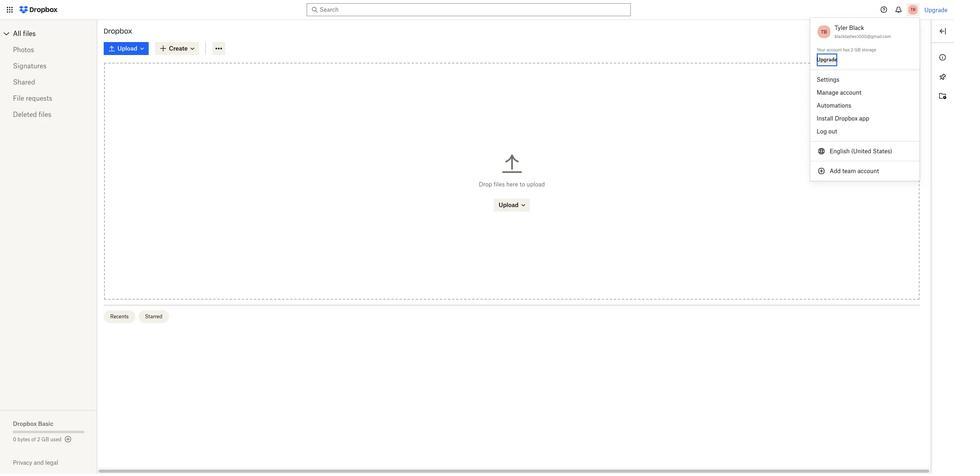Task type: describe. For each thing, give the bounding box(es) containing it.
files for deleted
[[39, 111, 51, 119]]

all files
[[13, 30, 36, 38]]

you
[[878, 43, 886, 49]]

tb button
[[817, 23, 831, 40]]

blacklashes1000@gmail.com
[[835, 34, 891, 39]]

0 bytes of 2 gb used
[[13, 437, 61, 443]]

out
[[829, 128, 837, 135]]

your account has 2 gb storage
[[817, 47, 876, 52]]

account for your
[[827, 47, 842, 52]]

choose a language: image
[[817, 147, 826, 156]]

requests
[[26, 94, 52, 103]]

(united
[[851, 148, 871, 155]]

black
[[849, 24, 864, 31]]

deleted
[[13, 111, 37, 119]]

deleted files link
[[13, 107, 84, 123]]

log
[[817, 128, 827, 135]]

open activity image
[[938, 92, 948, 101]]

dropbox logo - go to the homepage image
[[16, 3, 60, 16]]

privacy and legal
[[13, 460, 58, 467]]

automations
[[817, 102, 851, 109]]

tyler black blacklashes1000@gmail.com
[[835, 24, 891, 39]]

signatures
[[13, 62, 47, 70]]

drop
[[479, 181, 492, 188]]

have
[[888, 43, 898, 49]]

and
[[34, 460, 44, 467]]

access
[[900, 43, 915, 49]]

used
[[50, 437, 61, 443]]

files for drop
[[494, 181, 505, 188]]

here
[[506, 181, 518, 188]]

gb for storage
[[854, 47, 861, 52]]

starred button
[[138, 311, 169, 324]]

upload
[[527, 181, 545, 188]]

account inside add team account link
[[858, 168, 879, 175]]

tb
[[821, 29, 827, 35]]

to
[[520, 181, 525, 188]]

deleted files
[[13, 111, 51, 119]]

legal
[[45, 460, 58, 467]]

open details pane image
[[938, 26, 948, 36]]

team
[[842, 168, 856, 175]]

photos link
[[13, 42, 84, 58]]

photos
[[13, 46, 34, 54]]

upgrade button
[[817, 57, 837, 63]]

add team account link
[[810, 165, 920, 178]]

account for manage
[[840, 89, 862, 96]]



Task type: locate. For each thing, give the bounding box(es) containing it.
only you have access
[[866, 43, 915, 49]]

app
[[859, 115, 869, 122]]

recents button
[[104, 311, 135, 324]]

add team account
[[830, 168, 879, 175]]

1 vertical spatial 2
[[37, 437, 40, 443]]

has
[[843, 47, 850, 52]]

global header element
[[0, 0, 954, 20]]

1 horizontal spatial files
[[39, 111, 51, 119]]

1 horizontal spatial dropbox
[[104, 27, 132, 35]]

manage
[[817, 89, 838, 96]]

2 vertical spatial dropbox
[[13, 421, 37, 428]]

upgrade up open details pane image
[[924, 6, 948, 13]]

2 horizontal spatial files
[[494, 181, 505, 188]]

english
[[830, 148, 850, 155]]

file
[[13, 94, 24, 103]]

0 horizontal spatial dropbox
[[13, 421, 37, 428]]

0 horizontal spatial upgrade
[[817, 57, 837, 63]]

english (united states) menu item
[[810, 145, 920, 158]]

0 vertical spatial upgrade
[[924, 6, 948, 13]]

add
[[830, 168, 841, 175]]

all
[[13, 30, 21, 38]]

0 vertical spatial account
[[827, 47, 842, 52]]

1 vertical spatial gb
[[41, 437, 49, 443]]

1 horizontal spatial upgrade
[[924, 6, 948, 13]]

2 vertical spatial account
[[858, 168, 879, 175]]

1 horizontal spatial gb
[[854, 47, 861, 52]]

account down settings link
[[840, 89, 862, 96]]

account menu image
[[907, 3, 920, 16]]

account left has on the top of the page
[[827, 47, 842, 52]]

gb for used
[[41, 437, 49, 443]]

1 vertical spatial account
[[840, 89, 862, 96]]

1 vertical spatial files
[[39, 111, 51, 119]]

open pinned items image
[[938, 72, 948, 82]]

1 vertical spatial dropbox
[[835, 115, 858, 122]]

storage
[[862, 47, 876, 52]]

bytes
[[18, 437, 30, 443]]

recents
[[110, 314, 129, 320]]

0 horizontal spatial gb
[[41, 437, 49, 443]]

files for all
[[23, 30, 36, 38]]

files left here
[[494, 181, 505, 188]]

files
[[23, 30, 36, 38], [39, 111, 51, 119], [494, 181, 505, 188]]

all files link
[[13, 27, 97, 40]]

manage account link
[[810, 86, 920, 99]]

get more space image
[[63, 435, 73, 445]]

shared
[[13, 78, 35, 86]]

2 vertical spatial files
[[494, 181, 505, 188]]

0 vertical spatial dropbox
[[104, 27, 132, 35]]

dropbox for dropbox
[[104, 27, 132, 35]]

account
[[827, 47, 842, 52], [840, 89, 862, 96], [858, 168, 879, 175]]

open information panel image
[[938, 53, 948, 62]]

install dropbox app
[[817, 115, 869, 122]]

only
[[866, 43, 877, 49]]

file requests
[[13, 94, 52, 103]]

file requests link
[[13, 90, 84, 107]]

privacy and legal link
[[13, 460, 97, 467]]

privacy
[[13, 460, 32, 467]]

log out
[[817, 128, 837, 135]]

basic
[[38, 421, 53, 428]]

gb left 'used' at the bottom left of page
[[41, 437, 49, 443]]

manage account
[[817, 89, 862, 96]]

0 horizontal spatial 2
[[37, 437, 40, 443]]

gb right has on the top of the page
[[854, 47, 861, 52]]

signatures link
[[13, 58, 84, 74]]

settings link
[[810, 73, 920, 86]]

account inside manage account link
[[840, 89, 862, 96]]

2 right of
[[37, 437, 40, 443]]

upgrade inside global header element
[[924, 6, 948, 13]]

upgrade
[[924, 6, 948, 13], [817, 57, 837, 63]]

upgrade down your
[[817, 57, 837, 63]]

0 vertical spatial gb
[[854, 47, 861, 52]]

your
[[817, 47, 825, 52]]

automations link
[[810, 99, 920, 112]]

starred
[[145, 314, 162, 320]]

settings
[[817, 76, 840, 83]]

states)
[[873, 148, 892, 155]]

2
[[851, 47, 853, 52], [37, 437, 40, 443]]

2 for has
[[851, 47, 853, 52]]

tyler
[[835, 24, 848, 31]]

drop files here to upload
[[479, 181, 545, 188]]

2 horizontal spatial dropbox
[[835, 115, 858, 122]]

files down file requests link
[[39, 111, 51, 119]]

of
[[31, 437, 36, 443]]

2 right has on the top of the page
[[851, 47, 853, 52]]

0 vertical spatial 2
[[851, 47, 853, 52]]

1 vertical spatial upgrade
[[817, 57, 837, 63]]

1 horizontal spatial 2
[[851, 47, 853, 52]]

0 vertical spatial files
[[23, 30, 36, 38]]

dropbox
[[104, 27, 132, 35], [835, 115, 858, 122], [13, 421, 37, 428]]

shared link
[[13, 74, 84, 90]]

dropbox for dropbox basic
[[13, 421, 37, 428]]

upgrade link
[[924, 6, 948, 13]]

install
[[817, 115, 833, 122]]

gb
[[854, 47, 861, 52], [41, 437, 49, 443]]

files right all
[[23, 30, 36, 38]]

dropbox basic
[[13, 421, 53, 428]]

english (united states)
[[830, 148, 892, 155]]

0
[[13, 437, 16, 443]]

2 for of
[[37, 437, 40, 443]]

log out link
[[810, 125, 920, 138]]

0 horizontal spatial files
[[23, 30, 36, 38]]

account right 'team'
[[858, 168, 879, 175]]



Task type: vqa. For each thing, say whether or not it's contained in the screenshot.
leftmost 'Your'
no



